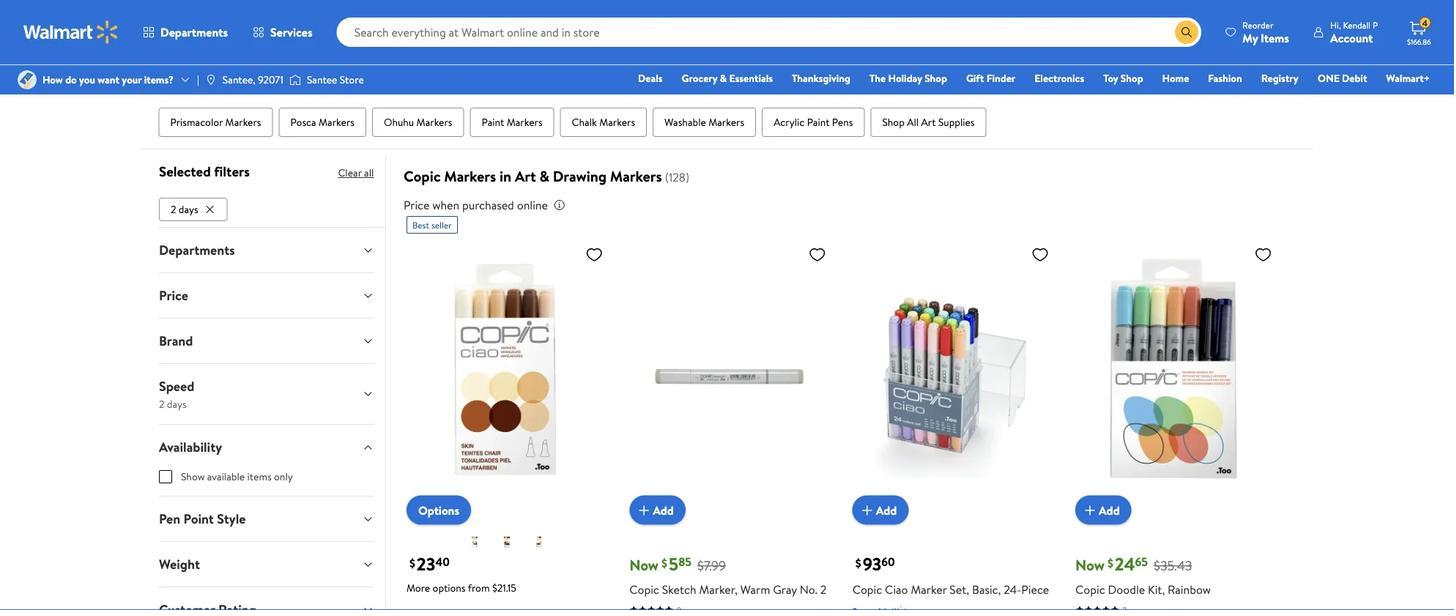 Task type: vqa. For each thing, say whether or not it's contained in the screenshot.
5 Now
yes



Task type: describe. For each thing, give the bounding box(es) containing it.
sort by |
[[1140, 64, 1186, 80]]

$ 93 60
[[856, 552, 895, 577]]

one debit link
[[1312, 70, 1374, 86]]

2 inside speed 2 days
[[159, 397, 164, 411]]

copic ciao marker set, 6-colors, skin tones image
[[407, 240, 609, 514]]

no.
[[800, 582, 818, 598]]

(128)
[[665, 169, 690, 185]]

gray
[[773, 582, 797, 598]]

posca
[[291, 115, 316, 129]]

clear inside sort and filter section element
[[499, 64, 523, 79]]

ohuhu markers link
[[372, 108, 464, 137]]

copic sketch marker, warm gray no. 2 image
[[630, 240, 832, 514]]

copic up when at left top
[[404, 166, 441, 187]]

doodle
[[1108, 582, 1146, 598]]

markers for chalk
[[600, 115, 635, 129]]

pen point style tab
[[147, 497, 385, 541]]

shop all art supplies
[[883, 115, 975, 129]]

p
[[1373, 19, 1379, 31]]

0 horizontal spatial |
[[197, 73, 199, 87]]

home
[[1163, 71, 1190, 85]]

acrylic paint pens link
[[762, 108, 865, 137]]

markers for washable
[[709, 115, 745, 129]]

items?
[[144, 73, 174, 87]]

online
[[517, 197, 548, 213]]

0 horizontal spatial &
[[540, 166, 550, 187]]

5
[[669, 552, 679, 577]]

account
[[1331, 30, 1374, 46]]

85
[[679, 555, 692, 571]]

posca markers link
[[279, 108, 366, 137]]

when
[[433, 197, 460, 213]]

options
[[433, 581, 466, 595]]

2 days
[[170, 202, 198, 216]]

registry
[[1262, 71, 1299, 85]]

the holiday shop
[[870, 71, 948, 85]]

items
[[247, 470, 271, 484]]

copic doodle kit, rainbow image
[[1076, 240, 1278, 514]]

brand tab
[[147, 319, 385, 363]]

price tab
[[147, 273, 385, 318]]

walmart+
[[1387, 71, 1431, 85]]

piece
[[1022, 582, 1050, 598]]

kendall
[[1344, 19, 1371, 31]]

$ inside now $ 24 65 $35.43 copic doodle kit, rainbow
[[1108, 555, 1114, 571]]

toy
[[1104, 71, 1119, 85]]

now for 24
[[1076, 555, 1105, 576]]

paint inside paint markers link
[[482, 115, 504, 129]]

selected filters
[[159, 162, 250, 181]]

pen point style button
[[147, 497, 385, 541]]

Walmart Site-Wide search field
[[337, 18, 1202, 47]]

purchased
[[462, 197, 514, 213]]

selected
[[159, 162, 211, 181]]

add for $35.43
[[1099, 502, 1120, 518]]

all
[[907, 115, 919, 129]]

$21.15
[[492, 581, 517, 595]]

in-
[[187, 64, 199, 79]]

2 horizontal spatial shop
[[1121, 71, 1144, 85]]

chalk
[[572, 115, 597, 129]]

sort and filter section element
[[141, 48, 1314, 95]]

toy shop link
[[1097, 70, 1150, 86]]

$ inside now $ 5 85 $7.99 copic sketch marker, warm gray no. 2
[[662, 555, 668, 571]]

paint markers
[[482, 115, 543, 129]]

point
[[183, 510, 214, 528]]

copic down 93
[[853, 582, 883, 598]]

home link
[[1156, 70, 1196, 86]]

in-store
[[187, 64, 222, 79]]

price for price
[[159, 286, 188, 305]]

pen point style
[[159, 510, 245, 528]]

reorder
[[1243, 19, 1274, 31]]

1 horizontal spatial clear all button
[[493, 60, 541, 84]]

by
[[1165, 64, 1177, 80]]

add to cart image for 93
[[859, 502, 876, 519]]

0 horizontal spatial clear all button
[[338, 161, 374, 185]]

sponsored
[[1241, 17, 1281, 30]]

prismacolor markers
[[170, 115, 261, 129]]

clear all for leftmost the clear all button
[[338, 166, 374, 180]]

copic markers in art & drawing markers (128)
[[404, 166, 690, 187]]

93
[[863, 552, 882, 577]]

add to cart image for $35.43
[[1082, 502, 1099, 519]]

deals link
[[632, 70, 670, 86]]

reorder my items
[[1243, 19, 1290, 46]]

your
[[122, 73, 142, 87]]

4
[[1423, 17, 1428, 29]]

essentials
[[730, 71, 773, 85]]

one debit
[[1318, 71, 1368, 85]]

0 horizontal spatial clear
[[338, 166, 361, 180]]

hi,
[[1331, 19, 1342, 31]]

1 horizontal spatial art
[[922, 115, 936, 129]]

weight tab
[[147, 542, 385, 587]]

washable
[[665, 115, 706, 129]]

days inside button
[[178, 202, 198, 216]]

available
[[207, 470, 245, 484]]

availability
[[159, 438, 222, 456]]

0 horizontal spatial all
[[364, 166, 374, 180]]

days inside speed 2 days
[[167, 397, 186, 411]]

availability button
[[147, 425, 385, 470]]

price for price when purchased online
[[404, 197, 430, 213]]

copic inside now $ 5 85 $7.99 copic sketch marker, warm gray no. 2
[[630, 582, 659, 598]]

style
[[217, 510, 245, 528]]

drawing
[[553, 166, 607, 187]]

ciao
[[885, 582, 908, 598]]

add to cart image
[[636, 502, 653, 519]]

how
[[43, 73, 63, 87]]

markers for ohuhu
[[417, 115, 453, 129]]

seller
[[432, 219, 452, 231]]

only
[[274, 470, 293, 484]]

markers for paint
[[507, 115, 543, 129]]

availability tab
[[147, 425, 385, 470]]

2 days button
[[159, 198, 227, 221]]

want
[[98, 73, 119, 87]]

fashion link
[[1202, 70, 1249, 86]]

departments tab
[[147, 228, 385, 272]]

add to favorites list, copic doodle kit, rainbow image
[[1255, 246, 1273, 264]]

gift finder
[[967, 71, 1016, 85]]

gift
[[967, 71, 984, 85]]



Task type: locate. For each thing, give the bounding box(es) containing it.
acrylic
[[774, 115, 805, 129]]

markers right ohuhu
[[417, 115, 453, 129]]

basic,
[[973, 582, 1001, 598]]

the
[[870, 71, 886, 85]]

departments down 2 days button
[[159, 241, 235, 259]]

paint left pens
[[807, 115, 830, 129]]

2 paint from the left
[[807, 115, 830, 129]]

0 vertical spatial clear
[[499, 64, 523, 79]]

0 horizontal spatial add
[[653, 502, 674, 518]]

markers left (128)
[[610, 166, 662, 187]]

add button up the 60
[[853, 496, 909, 525]]

price up best
[[404, 197, 430, 213]]

clear all up the paint markers
[[499, 64, 535, 79]]

thanksgiving link
[[786, 70, 857, 86]]

copic ciao marker set, basic, 24-piece
[[853, 582, 1050, 598]]

art right all
[[922, 115, 936, 129]]

1 horizontal spatial add
[[876, 502, 897, 518]]

& up online
[[540, 166, 550, 187]]

0 horizontal spatial art
[[515, 166, 536, 187]]

1 horizontal spatial add to cart image
[[1082, 502, 1099, 519]]

departments up in-
[[160, 24, 228, 40]]

markers up in at the top left
[[507, 115, 543, 129]]

$ left 24
[[1108, 555, 1114, 571]]

0 horizontal spatial 2
[[159, 397, 164, 411]]

brand button
[[147, 319, 385, 363]]

prismacolor markers link
[[159, 108, 273, 137]]

$ left 93
[[856, 555, 862, 571]]

3 add from the left
[[1099, 502, 1120, 518]]

& inside "link"
[[720, 71, 727, 85]]

copic
[[404, 166, 441, 187], [630, 582, 659, 598], [853, 582, 883, 598], [1076, 582, 1106, 598]]

santee, 92071
[[223, 73, 284, 87]]

items
[[1261, 30, 1290, 46]]

departments button
[[147, 228, 385, 272]]

1 horizontal spatial  image
[[289, 73, 301, 87]]

1 horizontal spatial add button
[[853, 496, 909, 525]]

0 vertical spatial clear all
[[499, 64, 535, 79]]

2 $ from the left
[[662, 555, 668, 571]]

| right by
[[1183, 64, 1186, 80]]

add to favorites list, copic ciao marker set, basic, 24-piece image
[[1032, 246, 1050, 264]]

the holiday shop link
[[863, 70, 954, 86]]

 image
[[205, 74, 217, 86]]

1 horizontal spatial all
[[525, 64, 535, 79]]

now for 5
[[630, 555, 659, 576]]

& right grocery
[[720, 71, 727, 85]]

do
[[65, 73, 77, 87]]

sort
[[1140, 64, 1162, 80]]

3 $ from the left
[[856, 555, 862, 571]]

search icon image
[[1181, 26, 1193, 38]]

copic ciao marker set, basic, 24-piece image
[[853, 240, 1055, 514]]

92071
[[258, 73, 284, 87]]

supplies
[[939, 115, 975, 129]]

65
[[1136, 555, 1148, 571]]

1 vertical spatial art
[[515, 166, 536, 187]]

markers down santee,
[[225, 115, 261, 129]]

| inside sort and filter section element
[[1183, 64, 1186, 80]]

$ inside $ 23 40
[[410, 555, 415, 571]]

clear all inside the clear all button
[[499, 64, 535, 79]]

skin image
[[531, 533, 548, 551]]

markers for copic
[[444, 166, 496, 187]]

1 add from the left
[[653, 502, 674, 518]]

 image
[[18, 70, 37, 89], [289, 73, 301, 87]]

paint inside acrylic paint pens link
[[807, 115, 830, 129]]

finder
[[987, 71, 1016, 85]]

1 vertical spatial price
[[159, 286, 188, 305]]

2 add from the left
[[876, 502, 897, 518]]

0 horizontal spatial paint
[[482, 115, 504, 129]]

clear up the paint markers
[[499, 64, 523, 79]]

 image for santee store
[[289, 73, 301, 87]]

1 horizontal spatial shop
[[925, 71, 948, 85]]

0 horizontal spatial  image
[[18, 70, 37, 89]]

 image left the how
[[18, 70, 37, 89]]

all down posca markers link
[[364, 166, 374, 180]]

0 horizontal spatial now
[[630, 555, 659, 576]]

1 paint from the left
[[482, 115, 504, 129]]

add button for $7.99
[[630, 496, 686, 525]]

0 vertical spatial departments
[[160, 24, 228, 40]]

1 vertical spatial 2
[[159, 397, 164, 411]]

grocery & essentials link
[[675, 70, 780, 86]]

chalk markers link
[[560, 108, 647, 137]]

copic left doodle
[[1076, 582, 1106, 598]]

2 inside now $ 5 85 $7.99 copic sketch marker, warm gray no. 2
[[821, 582, 827, 598]]

electronics
[[1035, 71, 1085, 85]]

markers inside "link"
[[225, 115, 261, 129]]

$ left 23
[[410, 555, 415, 571]]

walmart image
[[23, 21, 119, 44]]

markers right posca
[[319, 115, 355, 129]]

copic left sketch
[[630, 582, 659, 598]]

$
[[410, 555, 415, 571], [662, 555, 668, 571], [856, 555, 862, 571], [1108, 555, 1114, 571]]

add up 24
[[1099, 502, 1120, 518]]

$ left 5
[[662, 555, 668, 571]]

 image for how do you want your items?
[[18, 70, 37, 89]]

now $ 24 65 $35.43 copic doodle kit, rainbow
[[1076, 552, 1211, 598]]

ohuhu markers
[[384, 115, 453, 129]]

my
[[1243, 30, 1259, 46]]

add up the 60
[[876, 502, 897, 518]]

0 vertical spatial days
[[178, 202, 198, 216]]

add to cart image
[[859, 502, 876, 519], [1082, 502, 1099, 519]]

$ inside $ 93 60
[[856, 555, 862, 571]]

more options from $21.15
[[407, 581, 517, 595]]

toy shop
[[1104, 71, 1144, 85]]

price when purchased online
[[404, 197, 548, 213]]

santee
[[307, 73, 337, 87]]

prismacolor
[[170, 115, 223, 129]]

1 vertical spatial all
[[364, 166, 374, 180]]

0 horizontal spatial shop
[[883, 115, 905, 129]]

2 days list item
[[159, 195, 230, 221]]

4 $ from the left
[[1108, 555, 1114, 571]]

art right in at the top left
[[515, 166, 536, 187]]

days down selected
[[178, 202, 198, 216]]

all up the paint markers
[[525, 64, 535, 79]]

1 horizontal spatial &
[[720, 71, 727, 85]]

24-
[[1004, 582, 1022, 598]]

holiday
[[889, 71, 922, 85]]

1 vertical spatial clear all button
[[338, 161, 374, 185]]

0 vertical spatial &
[[720, 71, 727, 85]]

options
[[418, 503, 460, 519]]

walmart+ link
[[1380, 70, 1437, 86]]

1 vertical spatial &
[[540, 166, 550, 187]]

1 add to cart image from the left
[[859, 502, 876, 519]]

clear all down posca markers link
[[338, 166, 374, 180]]

$7.99
[[698, 557, 726, 575]]

registry link
[[1255, 70, 1306, 86]]

clear all button up the paint markers
[[493, 60, 541, 84]]

shop
[[925, 71, 948, 85], [1121, 71, 1144, 85], [883, 115, 905, 129]]

2 inside button
[[170, 202, 176, 216]]

0 horizontal spatial add to cart image
[[859, 502, 876, 519]]

1 horizontal spatial paint
[[807, 115, 830, 129]]

paint up in at the top left
[[482, 115, 504, 129]]

paint
[[482, 115, 504, 129], [807, 115, 830, 129]]

2 horizontal spatial add button
[[1076, 496, 1132, 525]]

show available items only
[[181, 470, 293, 484]]

2 horizontal spatial 2
[[821, 582, 827, 598]]

add for 93
[[876, 502, 897, 518]]

2 vertical spatial 2
[[821, 582, 827, 598]]

add up 5
[[653, 502, 674, 518]]

add button for $35.43
[[1076, 496, 1132, 525]]

3 add button from the left
[[1076, 496, 1132, 525]]

2 horizontal spatial add
[[1099, 502, 1120, 518]]

| right items?
[[197, 73, 199, 87]]

you
[[79, 73, 95, 87]]

price button
[[147, 273, 385, 318]]

1 horizontal spatial price
[[404, 197, 430, 213]]

0 vertical spatial 2
[[170, 202, 176, 216]]

walmart plus image
[[892, 604, 907, 610]]

grocery
[[682, 71, 718, 85]]

speed tab
[[147, 364, 385, 424]]

days down speed
[[167, 397, 186, 411]]

now inside now $ 24 65 $35.43 copic doodle kit, rainbow
[[1076, 555, 1105, 576]]

2 add button from the left
[[853, 496, 909, 525]]

brights image
[[466, 533, 484, 551]]

from
[[468, 581, 490, 595]]

applied filters section element
[[159, 162, 250, 181]]

add button for 93
[[853, 496, 909, 525]]

now left 24
[[1076, 555, 1105, 576]]

1 horizontal spatial clear all
[[499, 64, 535, 79]]

0 horizontal spatial add button
[[630, 496, 686, 525]]

1 vertical spatial clear all
[[338, 166, 374, 180]]

shop left all
[[883, 115, 905, 129]]

1 horizontal spatial |
[[1183, 64, 1186, 80]]

1 now from the left
[[630, 555, 659, 576]]

Show available items only checkbox
[[159, 470, 172, 484]]

markers right washable
[[709, 115, 745, 129]]

clear all button down posca markers link
[[338, 161, 374, 185]]

0 vertical spatial clear all button
[[493, 60, 541, 84]]

store
[[199, 64, 222, 79]]

tab
[[147, 588, 385, 610]]

now left 5
[[630, 555, 659, 576]]

2 down speed
[[159, 397, 164, 411]]

add to favorites list, copic ciao marker set, 6-colors, skin tones image
[[586, 246, 603, 264]]

departments
[[160, 24, 228, 40], [159, 241, 235, 259]]

1 horizontal spatial clear
[[499, 64, 523, 79]]

2 add to cart image from the left
[[1082, 502, 1099, 519]]

0 vertical spatial all
[[525, 64, 535, 79]]

markers for prismacolor
[[225, 115, 261, 129]]

speed 2 days
[[159, 377, 194, 411]]

more
[[407, 581, 430, 595]]

all inside sort and filter section element
[[525, 64, 535, 79]]

washable markers
[[665, 115, 745, 129]]

filters
[[214, 162, 250, 181]]

add button up 24
[[1076, 496, 1132, 525]]

primary image
[[498, 533, 516, 551]]

price up brand on the left of page
[[159, 286, 188, 305]]

1 vertical spatial days
[[167, 397, 186, 411]]

days
[[178, 202, 198, 216], [167, 397, 186, 411]]

shop right the toy
[[1121, 71, 1144, 85]]

thanksgiving
[[792, 71, 851, 85]]

best seller
[[413, 219, 452, 231]]

art
[[922, 115, 936, 129], [515, 166, 536, 187]]

show
[[181, 470, 204, 484]]

debit
[[1343, 71, 1368, 85]]

departments inside dropdown button
[[159, 241, 235, 259]]

departments inside popup button
[[160, 24, 228, 40]]

40
[[436, 555, 450, 571]]

add to favorites list, copic sketch marker, warm gray no. 2 image
[[809, 246, 826, 264]]

clear all for rightmost the clear all button
[[499, 64, 535, 79]]

Search search field
[[337, 18, 1202, 47]]

add
[[653, 502, 674, 518], [876, 502, 897, 518], [1099, 502, 1120, 518]]

now inside now $ 5 85 $7.99 copic sketch marker, warm gray no. 2
[[630, 555, 659, 576]]

0 vertical spatial price
[[404, 197, 430, 213]]

now $ 5 85 $7.99 copic sketch marker, warm gray no. 2
[[630, 552, 827, 598]]

 image right 92071
[[289, 73, 301, 87]]

add button up 5
[[630, 496, 686, 525]]

1 vertical spatial departments
[[159, 241, 235, 259]]

1 horizontal spatial 2
[[170, 202, 176, 216]]

markers right chalk
[[600, 115, 635, 129]]

one
[[1318, 71, 1340, 85]]

markers for posca
[[319, 115, 355, 129]]

add for $7.99
[[653, 502, 674, 518]]

1 horizontal spatial now
[[1076, 555, 1105, 576]]

&
[[720, 71, 727, 85], [540, 166, 550, 187]]

$166.86
[[1408, 37, 1432, 47]]

1 add button from the left
[[630, 496, 686, 525]]

copic inside now $ 24 65 $35.43 copic doodle kit, rainbow
[[1076, 582, 1106, 598]]

washable markers link
[[653, 108, 756, 137]]

speed
[[159, 377, 194, 396]]

markers up price when purchased online
[[444, 166, 496, 187]]

$ 23 40
[[410, 552, 450, 577]]

shop right the holiday
[[925, 71, 948, 85]]

pens
[[832, 115, 853, 129]]

2 right no.
[[821, 582, 827, 598]]

2
[[170, 202, 176, 216], [159, 397, 164, 411], [821, 582, 827, 598]]

gift finder link
[[960, 70, 1023, 86]]

price inside dropdown button
[[159, 286, 188, 305]]

2 down selected
[[170, 202, 176, 216]]

0 horizontal spatial clear all
[[338, 166, 374, 180]]

0 vertical spatial art
[[922, 115, 936, 129]]

santee,
[[223, 73, 256, 87]]

set,
[[950, 582, 970, 598]]

legal information image
[[554, 199, 566, 211]]

1 $ from the left
[[410, 555, 415, 571]]

brand
[[159, 332, 193, 350]]

clear down posca markers link
[[338, 166, 361, 180]]

electronics link
[[1028, 70, 1091, 86]]

1 vertical spatial clear
[[338, 166, 361, 180]]

store
[[340, 73, 364, 87]]

0 horizontal spatial price
[[159, 286, 188, 305]]

2 now from the left
[[1076, 555, 1105, 576]]



